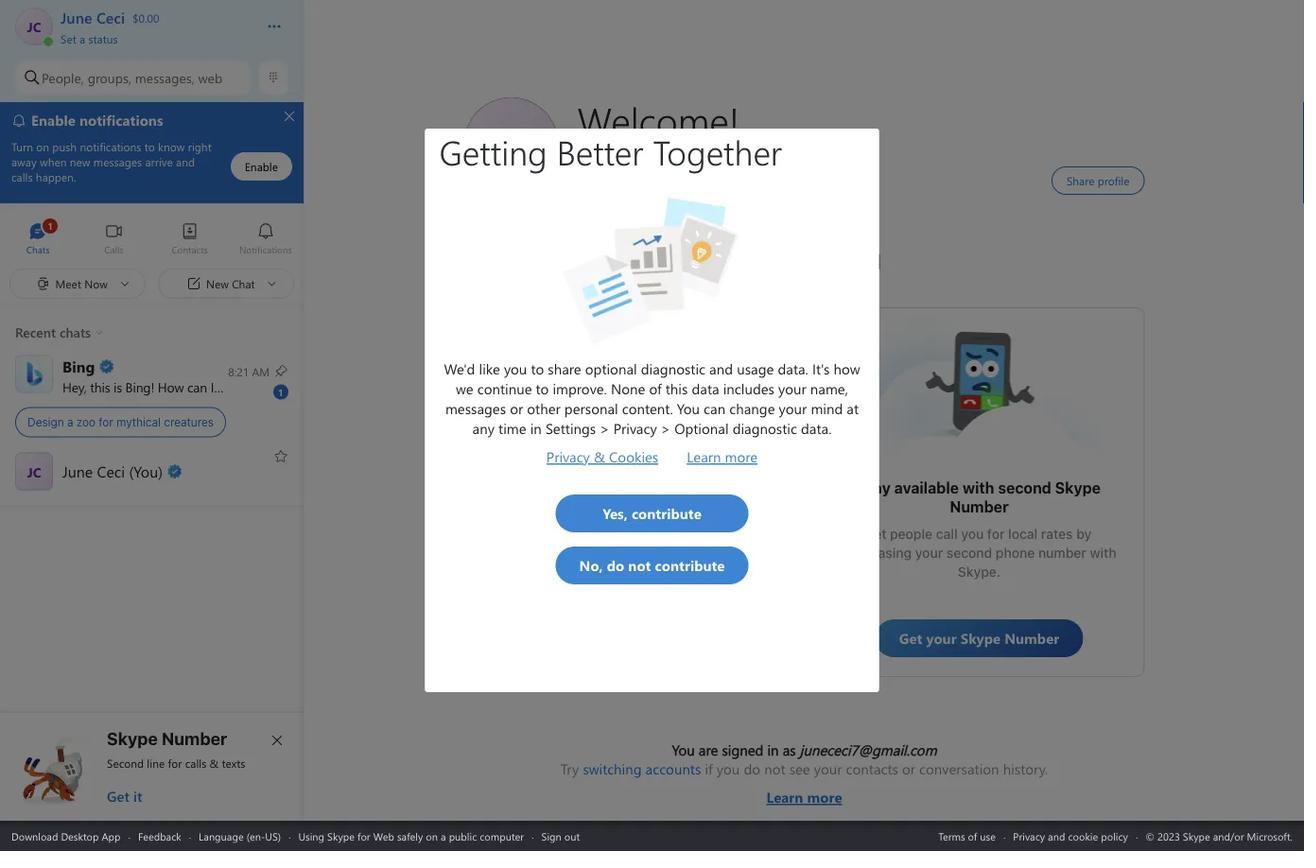 Task type: vqa. For each thing, say whether or not it's contained in the screenshot.
Receive push notifications when someone reacts to your message.
no



Task type: locate. For each thing, give the bounding box(es) containing it.
a right set
[[79, 31, 85, 46]]

are
[[699, 740, 718, 759]]

terms
[[938, 829, 965, 843]]

sign out link
[[541, 829, 580, 843]]

learn
[[766, 788, 803, 807]]

with down by
[[1090, 545, 1117, 561]]

0 horizontal spatial skype
[[107, 728, 158, 749]]

language (en-us)
[[199, 829, 281, 843]]

people, groups, messages, web
[[42, 69, 222, 86]]

1 vertical spatial skype
[[107, 728, 158, 749]]

meetings
[[568, 488, 637, 506]]

2 horizontal spatial skype
[[1055, 479, 1101, 497]]

second up the local at the right bottom of page
[[998, 479, 1051, 497]]

for right the "zoo"
[[99, 416, 113, 429]]

&
[[210, 756, 219, 771]]

design
[[27, 416, 64, 429]]

skype number element
[[16, 728, 288, 806]]

a inside button
[[79, 31, 85, 46]]

you right help
[[245, 378, 266, 396]]

skype up second
[[107, 728, 158, 749]]

stay
[[858, 479, 891, 497]]

0 vertical spatial number
[[950, 498, 1009, 516]]

0 horizontal spatial on
[[426, 829, 438, 843]]

available
[[894, 479, 959, 497]]

local
[[1008, 526, 1038, 542]]

a for set
[[79, 31, 85, 46]]

you
[[672, 740, 695, 759]]

your down "call"
[[915, 545, 943, 561]]

stay available with second skype number
[[858, 479, 1104, 516]]

2 vertical spatial you
[[717, 759, 740, 778]]

on right safely
[[426, 829, 438, 843]]

you right "call"
[[961, 526, 984, 542]]

by
[[1076, 526, 1092, 542]]

1 vertical spatial your
[[814, 759, 842, 778]]

0 horizontal spatial skype.
[[555, 536, 598, 551]]

is
[[114, 378, 122, 396]]

anyone
[[676, 488, 729, 506], [634, 517, 679, 532]]

0 horizontal spatial or
[[679, 536, 692, 551]]

1 horizontal spatial skype
[[327, 829, 355, 843]]

skype. down phone
[[958, 564, 1001, 580]]

0 vertical spatial skype
[[1055, 479, 1101, 497]]

0 vertical spatial anyone
[[676, 488, 729, 506]]

1 vertical spatial or
[[902, 759, 915, 778]]

1 horizontal spatial on
[[536, 536, 552, 551]]

2 vertical spatial a
[[441, 829, 446, 843]]

1 horizontal spatial you
[[717, 759, 740, 778]]

get
[[107, 787, 129, 806]]

0 horizontal spatial second
[[946, 545, 992, 561]]

design a zoo for mythical creatures
[[27, 416, 214, 429]]

1 horizontal spatial or
[[902, 759, 915, 778]]

privacy
[[1013, 829, 1045, 843]]

or inside the "share the invite with anyone even if they aren't on skype. no sign ups or downloads required."
[[679, 536, 692, 551]]

on
[[536, 536, 552, 551], [426, 829, 438, 843]]

with inside let people call you for local rates by purchasing your second phone number with skype.
[[1090, 545, 1117, 561]]

if up downloads
[[716, 517, 724, 532]]

mythical
[[116, 416, 161, 429]]

second
[[998, 479, 1051, 497], [946, 545, 992, 561]]

1 horizontal spatial number
[[950, 498, 1009, 516]]

0 vertical spatial a
[[79, 31, 85, 46]]

on down the
[[536, 536, 552, 551]]

skype. down invite
[[555, 536, 598, 551]]

using skype for web safely on a public computer link
[[298, 829, 524, 843]]

try
[[560, 759, 579, 778]]

set a status button
[[61, 26, 248, 46]]

with right available
[[963, 479, 994, 497]]

you left do
[[717, 759, 740, 778]]

1 vertical spatial on
[[426, 829, 438, 843]]

signed
[[722, 740, 764, 759]]

with up no
[[604, 517, 631, 532]]

a
[[79, 31, 85, 46], [67, 416, 73, 429], [441, 829, 446, 843]]

using
[[298, 829, 324, 843]]

second
[[107, 756, 144, 771]]

tab list
[[0, 214, 304, 266]]

number
[[1038, 545, 1086, 561]]

terms of use link
[[938, 829, 996, 843]]

your inside try switching accounts if you do not see your contacts or conversation history. learn more
[[814, 759, 842, 778]]

anyone up ups
[[634, 517, 679, 532]]

0 horizontal spatial if
[[705, 759, 713, 778]]

they
[[728, 517, 755, 532]]

creatures
[[164, 416, 214, 429]]

second inside stay available with second skype number
[[998, 479, 1051, 497]]

for left the local at the right bottom of page
[[987, 526, 1005, 542]]

language (en-us) link
[[199, 829, 281, 843]]

1 horizontal spatial your
[[915, 545, 943, 561]]

0 vertical spatial if
[[716, 517, 724, 532]]

of
[[968, 829, 977, 843]]

for right the line
[[168, 756, 182, 771]]

required.
[[601, 555, 658, 570]]

0 horizontal spatial number
[[162, 728, 227, 749]]

no
[[601, 536, 619, 551]]

0 vertical spatial skype.
[[555, 536, 598, 551]]

set
[[61, 31, 76, 46]]

your right see
[[814, 759, 842, 778]]

1 vertical spatial if
[[705, 759, 713, 778]]

1 vertical spatial number
[[162, 728, 227, 749]]

you inside let people call you for local rates by purchasing your second phone number with skype.
[[961, 526, 984, 542]]

your
[[915, 545, 943, 561], [814, 759, 842, 778]]

1 horizontal spatial second
[[998, 479, 1051, 497]]

1 horizontal spatial skype.
[[958, 564, 1001, 580]]

1 vertical spatial a
[[67, 416, 73, 429]]

phone
[[996, 545, 1035, 561]]

try switching accounts if you do not see your contacts or conversation history. learn more
[[560, 759, 1048, 807]]

i
[[211, 378, 214, 396]]

learn more link
[[560, 778, 1048, 807]]

if inside the "share the invite with anyone even if they aren't on skype. no sign ups or downloads required."
[[716, 517, 724, 532]]

0 horizontal spatial you
[[245, 378, 266, 396]]

do
[[744, 759, 760, 778]]

0 horizontal spatial your
[[814, 759, 842, 778]]

0 vertical spatial or
[[679, 536, 692, 551]]

if right you
[[705, 759, 713, 778]]

second inside let people call you for local rates by purchasing your second phone number with skype.
[[946, 545, 992, 561]]

the
[[543, 517, 563, 532]]

with inside the "share the invite with anyone even if they aren't on skype. no sign ups or downloads required."
[[604, 517, 631, 532]]

anyone up "even"
[[676, 488, 729, 506]]

skype. inside let people call you for local rates by purchasing your second phone number with skype.
[[958, 564, 1001, 580]]

if
[[716, 517, 724, 532], [705, 759, 713, 778]]

or right ups
[[679, 536, 692, 551]]

get it
[[107, 787, 142, 806]]

1 vertical spatial second
[[946, 545, 992, 561]]

number up calls on the bottom left
[[162, 728, 227, 749]]

your inside let people call you for local rates by purchasing your second phone number with skype.
[[915, 545, 943, 561]]

public
[[449, 829, 477, 843]]

skype. inside the "share the invite with anyone even if they aren't on skype. no sign ups or downloads required."
[[555, 536, 598, 551]]

with up ups
[[640, 488, 672, 506]]

0 vertical spatial your
[[915, 545, 943, 561]]

skype.
[[555, 536, 598, 551], [958, 564, 1001, 580]]

1 vertical spatial skype.
[[958, 564, 1001, 580]]

1 horizontal spatial if
[[716, 517, 724, 532]]

1 vertical spatial anyone
[[634, 517, 679, 532]]

calls
[[185, 756, 206, 771]]

download desktop app link
[[11, 829, 121, 843]]

0 horizontal spatial a
[[67, 416, 73, 429]]

download
[[11, 829, 58, 843]]

0 vertical spatial on
[[536, 536, 552, 551]]

skype right using
[[327, 829, 355, 843]]

sign out
[[541, 829, 580, 843]]

2 horizontal spatial you
[[961, 526, 984, 542]]

number up "call"
[[950, 498, 1009, 516]]

web
[[373, 829, 394, 843]]

0 vertical spatial second
[[998, 479, 1051, 497]]

you are signed in as
[[672, 740, 800, 759]]

a left the "zoo"
[[67, 416, 73, 429]]

language
[[199, 829, 244, 843]]

let people call you for local rates by purchasing your second phone number with skype.
[[842, 526, 1120, 580]]

see
[[789, 759, 810, 778]]

for inside skype number element
[[168, 756, 182, 771]]

you inside try switching accounts if you do not see your contacts or conversation history. learn more
[[717, 759, 740, 778]]

second down "call"
[[946, 545, 992, 561]]

a left public
[[441, 829, 446, 843]]

or right the contacts
[[902, 759, 915, 778]]

1 horizontal spatial a
[[79, 31, 85, 46]]

line
[[147, 756, 165, 771]]

1 vertical spatial you
[[961, 526, 984, 542]]

skype up by
[[1055, 479, 1101, 497]]

if inside try switching accounts if you do not see your contacts or conversation history. learn more
[[705, 759, 713, 778]]



Task type: describe. For each thing, give the bounding box(es) containing it.
!
[[151, 378, 154, 396]]

zoo
[[76, 416, 96, 429]]

people, groups, messages, web button
[[15, 61, 251, 95]]

rates
[[1041, 526, 1073, 542]]

for inside let people call you for local rates by purchasing your second phone number with skype.
[[987, 526, 1005, 542]]

privacy and cookie policy link
[[1013, 829, 1128, 843]]

or inside try switching accounts if you do not see your contacts or conversation history. learn more
[[902, 759, 915, 778]]

2 horizontal spatial a
[[441, 829, 446, 843]]

help
[[217, 378, 242, 396]]

hey,
[[62, 378, 87, 396]]

share the invite with anyone even if they aren't on skype. no sign ups or downloads required.
[[496, 517, 766, 570]]

us)
[[265, 829, 281, 843]]

privacy and cookie policy
[[1013, 829, 1128, 843]]

easy meetings with anyone
[[530, 488, 729, 506]]

with inside stay available with second skype number
[[963, 479, 994, 497]]

anyone inside the "share the invite with anyone even if they aren't on skype. no sign ups or downloads required."
[[634, 517, 679, 532]]

people,
[[42, 69, 84, 86]]

not
[[764, 759, 785, 778]]

it
[[133, 787, 142, 806]]

out
[[564, 829, 580, 843]]

how
[[158, 378, 184, 396]]

sign
[[623, 536, 649, 551]]

0 vertical spatial you
[[245, 378, 266, 396]]

for left web
[[357, 829, 370, 843]]

second line for calls & texts
[[107, 756, 245, 771]]

let
[[867, 526, 887, 542]]

hey, this is bing ! how can i help you today?
[[62, 378, 311, 396]]

2 vertical spatial skype
[[327, 829, 355, 843]]

desktop
[[61, 829, 99, 843]]

skype inside stay available with second skype number
[[1055, 479, 1101, 497]]

mansurfer
[[573, 337, 640, 357]]

download desktop app
[[11, 829, 121, 843]]

on inside the "share the invite with anyone even if they aren't on skype. no sign ups or downloads required."
[[536, 536, 552, 551]]

today?
[[270, 378, 307, 396]]

whosthis
[[923, 327, 981, 348]]

feedback link
[[138, 829, 181, 843]]

groups,
[[88, 69, 131, 86]]

a for design
[[67, 416, 73, 429]]

this
[[90, 378, 110, 396]]

use
[[980, 829, 996, 843]]

texts
[[222, 756, 245, 771]]

conversation
[[919, 759, 999, 778]]

contacts
[[846, 759, 898, 778]]

more
[[807, 788, 842, 807]]

using skype for web safely on a public computer
[[298, 829, 524, 843]]

status
[[88, 31, 118, 46]]

aren't
[[496, 536, 533, 551]]

share
[[503, 517, 540, 532]]

people
[[890, 526, 933, 542]]

switching
[[583, 759, 642, 778]]

easy
[[530, 488, 565, 506]]

set a status
[[61, 31, 118, 46]]

policy
[[1101, 829, 1128, 843]]

computer
[[480, 829, 524, 843]]

invite
[[567, 517, 601, 532]]

safely
[[397, 829, 423, 843]]

app
[[102, 829, 121, 843]]

call
[[936, 526, 958, 542]]

web
[[198, 69, 222, 86]]

as
[[783, 740, 796, 759]]

cookie
[[1068, 829, 1098, 843]]

feedback
[[138, 829, 181, 843]]

skype number
[[107, 728, 227, 749]]

switching accounts link
[[583, 759, 701, 778]]

number inside stay available with second skype number
[[950, 498, 1009, 516]]

sign
[[541, 829, 561, 843]]

purchasing
[[842, 545, 912, 561]]

(en-
[[246, 829, 265, 843]]

bing
[[125, 378, 151, 396]]

messages,
[[135, 69, 195, 86]]

even
[[683, 517, 713, 532]]

can
[[187, 378, 207, 396]]

ups
[[652, 536, 675, 551]]



